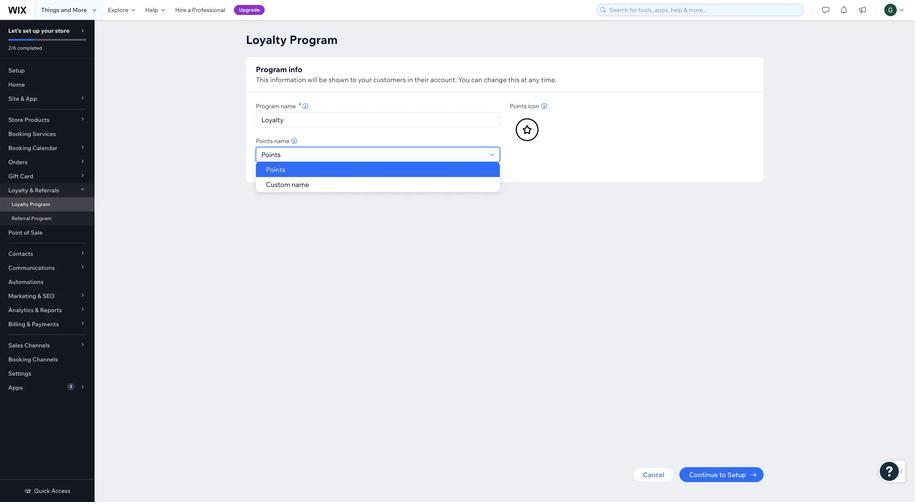 Task type: locate. For each thing, give the bounding box(es) containing it.
program inside program name *
[[256, 103, 280, 110]]

name
[[281, 103, 296, 110], [274, 137, 289, 145], [292, 181, 309, 189]]

setup inside sidebar element
[[8, 67, 25, 74]]

points name
[[256, 137, 289, 145]]

name down the just
[[292, 181, 309, 189]]

3 booking from the top
[[8, 356, 31, 364]]

loyalty inside dropdown button
[[8, 187, 28, 194]]

marketing & seo button
[[0, 289, 95, 303]]

set
[[23, 27, 31, 34]]

loyalty up referral at the left top of the page
[[12, 201, 29, 208]]

program up "sale"
[[31, 215, 52, 222]]

& for analytics
[[35, 307, 39, 314]]

points for points
[[266, 166, 285, 174]]

app
[[26, 95, 37, 103]]

1 vertical spatial loyalty program
[[12, 201, 50, 208]]

0 vertical spatial points
[[510, 103, 527, 110]]

list box containing points
[[256, 162, 500, 192]]

orders button
[[0, 155, 95, 169]]

& left seo
[[37, 293, 41, 300]]

name left * on the left top
[[281, 103, 296, 110]]

let's
[[8, 27, 21, 34]]

0 vertical spatial your
[[41, 27, 54, 34]]

booking up orders
[[8, 144, 31, 152]]

channels inside popup button
[[24, 342, 50, 349]]

loyalty for loyalty & referrals dropdown button
[[8, 187, 28, 194]]

setup right continue
[[728, 471, 747, 479]]

shown
[[329, 76, 349, 84]]

orders
[[8, 159, 27, 166]]

contacts button
[[0, 247, 95, 261]]

loyalty program up info
[[246, 32, 338, 47]]

reports
[[40, 307, 62, 314]]

of
[[24, 229, 29, 237]]

points for points icon
[[510, 103, 527, 110]]

you left the just
[[281, 165, 291, 172]]

loyalty & referrals button
[[0, 183, 95, 198]]

2 vertical spatial loyalty
[[12, 201, 29, 208]]

1 vertical spatial your
[[358, 76, 372, 84]]

points up preview:
[[256, 137, 273, 145]]

hire a professional link
[[170, 0, 230, 20]]

0 vertical spatial to
[[350, 76, 357, 84]]

1 horizontal spatial to
[[720, 471, 726, 479]]

Program name text field
[[259, 113, 497, 127]]

0 vertical spatial setup
[[8, 67, 25, 74]]

referral
[[12, 215, 30, 222]]

site & app button
[[0, 92, 95, 106]]

customers
[[374, 76, 406, 84]]

3
[[70, 384, 72, 390]]

2/6
[[8, 45, 16, 51]]

channels up booking channels
[[24, 342, 50, 349]]

0 horizontal spatial setup
[[8, 67, 25, 74]]

setup up the home
[[8, 67, 25, 74]]

1 horizontal spatial you
[[459, 76, 470, 84]]

& inside popup button
[[20, 95, 24, 103]]

points
[[510, 103, 527, 110], [256, 137, 273, 145], [266, 166, 285, 174]]

home link
[[0, 78, 95, 92]]

your
[[41, 27, 54, 34], [358, 76, 372, 84]]

change
[[484, 76, 507, 84]]

1 horizontal spatial loyalty program
[[246, 32, 338, 47]]

store
[[8, 116, 23, 124]]

name for points
[[274, 137, 289, 145]]

& left reports
[[35, 307, 39, 314]]

preview:
[[256, 165, 279, 172]]

your left the customers
[[358, 76, 372, 84]]

& down 'card'
[[30, 187, 33, 194]]

booking up settings
[[8, 356, 31, 364]]

program
[[290, 32, 338, 47], [256, 65, 287, 74], [256, 103, 280, 110], [30, 201, 50, 208], [31, 215, 52, 222]]

Search for tools, apps, help & more... field
[[607, 4, 801, 16]]

1 vertical spatial to
[[720, 471, 726, 479]]

1 vertical spatial channels
[[32, 356, 58, 364]]

0 horizontal spatial to
[[350, 76, 357, 84]]

calendar
[[32, 144, 57, 152]]

program name *
[[256, 101, 302, 110]]

1 vertical spatial booking
[[8, 144, 31, 152]]

0 vertical spatial booking
[[8, 130, 31, 138]]

0 vertical spatial name
[[281, 103, 296, 110]]

0 vertical spatial you
[[459, 76, 470, 84]]

explore
[[108, 6, 128, 14]]

booking down store
[[8, 130, 31, 138]]

*
[[299, 101, 302, 110]]

booking inside dropdown button
[[8, 144, 31, 152]]

sidebar element
[[0, 20, 95, 503]]

0 horizontal spatial your
[[41, 27, 54, 34]]

points left icon
[[510, 103, 527, 110]]

2 booking from the top
[[8, 144, 31, 152]]

loyalty program
[[246, 32, 338, 47], [12, 201, 50, 208]]

1 vertical spatial name
[[274, 137, 289, 145]]

1 vertical spatial points
[[256, 137, 273, 145]]

program inside program info this information will be shown to your customers in their account. you can change this at any time.
[[256, 65, 287, 74]]

analytics
[[8, 307, 34, 314]]

channels
[[24, 342, 50, 349], [32, 356, 58, 364]]

0 vertical spatial loyalty
[[246, 32, 287, 47]]

& right site
[[20, 95, 24, 103]]

home
[[8, 81, 25, 88]]

be
[[319, 76, 327, 84]]

name inside program name *
[[281, 103, 296, 110]]

your inside program info this information will be shown to your customers in their account. you can change this at any time.
[[358, 76, 372, 84]]

booking channels
[[8, 356, 58, 364]]

your right 'up'
[[41, 27, 54, 34]]

continue to setup
[[690, 471, 747, 479]]

sales
[[8, 342, 23, 349]]

channels down sales channels popup button
[[32, 356, 58, 364]]

program down this
[[256, 103, 280, 110]]

& for marketing
[[37, 293, 41, 300]]

1 horizontal spatial your
[[358, 76, 372, 84]]

site
[[8, 95, 19, 103]]

booking services
[[8, 130, 56, 138]]

let's set up your store
[[8, 27, 69, 34]]

0 vertical spatial loyalty program
[[246, 32, 338, 47]]

0 vertical spatial channels
[[24, 342, 50, 349]]

& right billing
[[27, 321, 31, 328]]

1 vertical spatial setup
[[728, 471, 747, 479]]

earned
[[304, 165, 323, 172]]

referral program
[[12, 215, 52, 222]]

booking for booking services
[[8, 130, 31, 138]]

1 booking from the top
[[8, 130, 31, 138]]

name for program
[[281, 103, 296, 110]]

site & app
[[8, 95, 37, 103]]

1 vertical spatial loyalty
[[8, 187, 28, 194]]

loyalty
[[246, 32, 287, 47], [8, 187, 28, 194], [12, 201, 29, 208]]

setup
[[8, 67, 25, 74], [728, 471, 747, 479]]

& inside 'dropdown button'
[[35, 307, 39, 314]]

loyalty down upgrade button
[[246, 32, 287, 47]]

0 horizontal spatial loyalty program
[[12, 201, 50, 208]]

setup inside button
[[728, 471, 747, 479]]

list box
[[256, 162, 500, 192]]

you inside program info this information will be shown to your customers in their account. you can change this at any time.
[[459, 76, 470, 84]]

1 horizontal spatial setup
[[728, 471, 747, 479]]

points up custom on the left of the page
[[266, 166, 285, 174]]

name up preview:
[[274, 137, 289, 145]]

you
[[459, 76, 470, 84], [281, 165, 291, 172]]

program info this information will be shown to your customers in their account. you can change this at any time.
[[256, 65, 557, 84]]

to right shown
[[350, 76, 357, 84]]

to right continue
[[720, 471, 726, 479]]

loyalty down gift card
[[8, 187, 28, 194]]

2 vertical spatial points
[[266, 166, 285, 174]]

&
[[20, 95, 24, 103], [30, 187, 33, 194], [37, 293, 41, 300], [35, 307, 39, 314], [27, 321, 31, 328]]

program up this
[[256, 65, 287, 74]]

account.
[[431, 76, 457, 84]]

2 vertical spatial booking
[[8, 356, 31, 364]]

icon
[[528, 103, 540, 110]]

booking for booking channels
[[8, 356, 31, 364]]

& for billing
[[27, 321, 31, 328]]

time.
[[541, 76, 557, 84]]

to inside program info this information will be shown to your customers in their account. you can change this at any time.
[[350, 76, 357, 84]]

analytics & reports button
[[0, 303, 95, 318]]

points option
[[256, 162, 500, 177]]

1 vertical spatial you
[[281, 165, 291, 172]]

payments
[[32, 321, 59, 328]]

up
[[33, 27, 40, 34]]

settings link
[[0, 367, 95, 381]]

loyalty program up referral program
[[12, 201, 50, 208]]

continue to setup button
[[680, 468, 764, 483]]

quick
[[34, 488, 50, 495]]

quick access
[[34, 488, 70, 495]]

you left the can
[[459, 76, 470, 84]]

points inside "points" option
[[266, 166, 285, 174]]

this
[[256, 76, 269, 84]]

upgrade
[[239, 7, 260, 13]]

booking
[[8, 130, 31, 138], [8, 144, 31, 152], [8, 356, 31, 364]]

booking calendar
[[8, 144, 57, 152]]

channels for sales channels
[[24, 342, 50, 349]]

2 vertical spatial name
[[292, 181, 309, 189]]

gift
[[8, 173, 19, 180]]

just
[[292, 165, 302, 172]]

loyalty program inside sidebar element
[[12, 201, 50, 208]]

things and more
[[41, 6, 87, 14]]



Task type: vqa. For each thing, say whether or not it's contained in the screenshot.
'set'
yes



Task type: describe. For each thing, give the bounding box(es) containing it.
can
[[471, 76, 483, 84]]

Points name field
[[259, 148, 488, 162]]

loyalty for loyalty program link
[[12, 201, 29, 208]]

help button
[[140, 0, 170, 20]]

communications
[[8, 264, 55, 272]]

2/6 completed
[[8, 45, 42, 51]]

any
[[529, 76, 540, 84]]

point
[[8, 229, 23, 237]]

will
[[308, 76, 318, 84]]

referral program link
[[0, 212, 95, 226]]

program up info
[[290, 32, 338, 47]]

professional
[[192, 6, 225, 14]]

seo
[[43, 293, 55, 300]]

preview: you just earned 100 points!
[[256, 165, 354, 172]]

continue
[[690, 471, 718, 479]]

information
[[270, 76, 306, 84]]

& for loyalty
[[30, 187, 33, 194]]

access
[[51, 488, 70, 495]]

name for custom
[[292, 181, 309, 189]]

to inside button
[[720, 471, 726, 479]]

cancel button
[[633, 468, 675, 483]]

100
[[324, 165, 334, 172]]

program down loyalty & referrals
[[30, 201, 50, 208]]

booking calendar button
[[0, 141, 95, 155]]

upgrade button
[[234, 5, 265, 15]]

points icon
[[510, 103, 540, 110]]

a
[[188, 6, 191, 14]]

& for site
[[20, 95, 24, 103]]

booking channels link
[[0, 353, 95, 367]]

marketing
[[8, 293, 36, 300]]

cancel
[[643, 471, 665, 479]]

products
[[25, 116, 49, 124]]

0 horizontal spatial you
[[281, 165, 291, 172]]

booking services link
[[0, 127, 95, 141]]

this
[[509, 76, 520, 84]]

points for points name
[[256, 137, 273, 145]]

hire a professional
[[175, 6, 225, 14]]

at
[[521, 76, 527, 84]]

services
[[32, 130, 56, 138]]

billing & payments button
[[0, 318, 95, 332]]

custom name
[[266, 181, 309, 189]]

things
[[41, 6, 60, 14]]

store products button
[[0, 113, 95, 127]]

gift card button
[[0, 169, 95, 183]]

completed
[[17, 45, 42, 51]]

points!
[[336, 165, 354, 172]]

point of sale link
[[0, 226, 95, 240]]

point of sale
[[8, 229, 43, 237]]

loyalty & referrals
[[8, 187, 59, 194]]

store products
[[8, 116, 49, 124]]

analytics & reports
[[8, 307, 62, 314]]

gift card
[[8, 173, 33, 180]]

store
[[55, 27, 69, 34]]

sale
[[31, 229, 43, 237]]

in
[[408, 76, 413, 84]]

more
[[73, 6, 87, 14]]

billing
[[8, 321, 25, 328]]

booking for booking calendar
[[8, 144, 31, 152]]

custom
[[266, 181, 290, 189]]

automations
[[8, 278, 44, 286]]

your inside sidebar element
[[41, 27, 54, 34]]

apps
[[8, 384, 23, 392]]

referrals
[[35, 187, 59, 194]]

contacts
[[8, 250, 33, 258]]

marketing & seo
[[8, 293, 55, 300]]

loyalty program link
[[0, 198, 95, 212]]

automations link
[[0, 275, 95, 289]]

card
[[20, 173, 33, 180]]

channels for booking channels
[[32, 356, 58, 364]]

billing & payments
[[8, 321, 59, 328]]

and
[[61, 6, 71, 14]]

sales channels button
[[0, 339, 95, 353]]

sales channels
[[8, 342, 50, 349]]

settings
[[8, 370, 31, 378]]

setup link
[[0, 64, 95, 78]]

their
[[415, 76, 429, 84]]

communications button
[[0, 261, 95, 275]]



